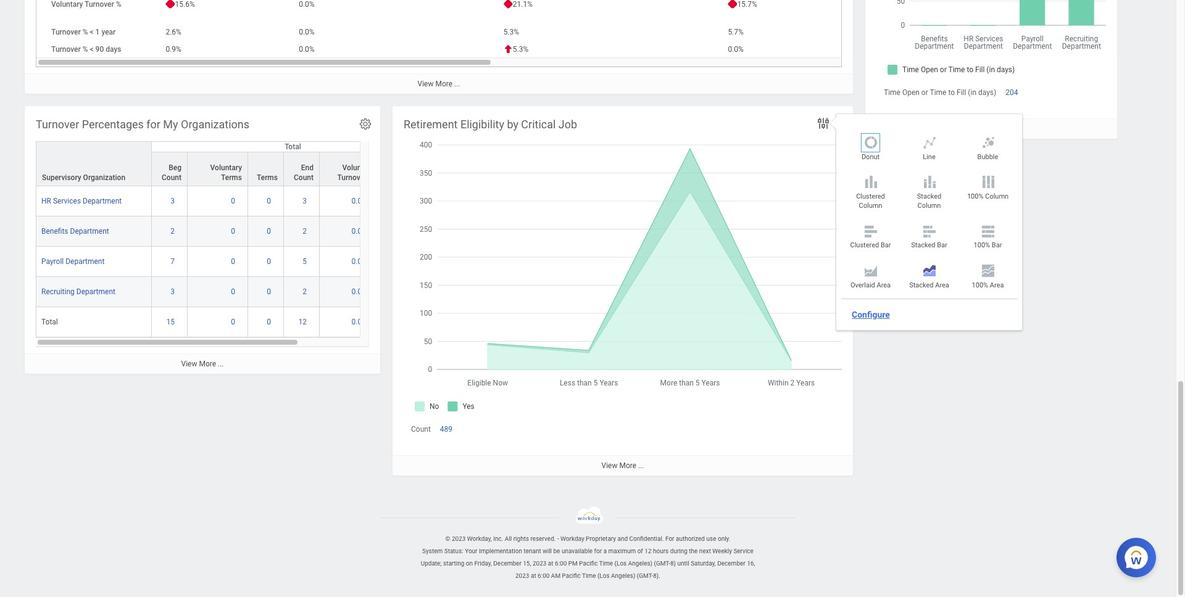 Task type: locate. For each thing, give the bounding box(es) containing it.
at down will
[[548, 561, 554, 568]]

1 vertical spatial 12
[[645, 548, 652, 555]]

voluntary turnover % image
[[325, 196, 375, 206], [325, 227, 375, 237], [325, 257, 375, 267], [325, 287, 375, 297], [325, 317, 375, 327]]

for left the my
[[147, 118, 160, 131]]

organizations
[[181, 118, 249, 131]]

status:
[[444, 548, 464, 555]]

5 voluntary turnover % image from the top
[[325, 317, 375, 327]]

count inside the retirement eligibility by critical job element
[[411, 426, 431, 434]]

count for beg
[[162, 174, 182, 182]]

0.0% for voluntary turnover %
[[299, 0, 315, 9]]

voluntary down configure turnover percentages for my organizations icon
[[342, 164, 374, 172]]

time right or
[[930, 88, 947, 97]]

stacked down stacked bar icon
[[911, 242, 936, 250]]

view inside average time to fill positions element
[[970, 125, 986, 134]]

1 < from the top
[[90, 28, 94, 36]]

2 down 5 button
[[303, 288, 307, 296]]

line image
[[922, 135, 937, 150]]

voluntary up turnover % < 1 year
[[51, 0, 83, 9]]

clustered inside clustered column button
[[857, 193, 885, 201]]

voluntary left terms popup button
[[210, 164, 242, 172]]

system
[[422, 548, 443, 555]]

bar inside stacked bar button
[[937, 242, 948, 250]]

1 terms from the left
[[221, 174, 242, 182]]

2023 down 15,
[[516, 573, 529, 580]]

department down hr services department
[[70, 227, 109, 236]]

area for 100% area
[[990, 281, 1004, 290]]

0 horizontal spatial terms
[[221, 174, 242, 182]]

2 button down 5 button
[[303, 287, 309, 297]]

voluntary turnover % inside popup button
[[337, 164, 374, 182]]

2023 right 15,
[[533, 561, 547, 568]]

turnover inside voluntary turnover %
[[337, 174, 367, 182]]

more inside global support organization health element
[[436, 80, 453, 88]]

2 horizontal spatial count
[[411, 426, 431, 434]]

column inside stacked column
[[918, 202, 941, 210]]

5 row from the top
[[36, 247, 435, 277]]

0 vertical spatial angeles)
[[628, 561, 653, 568]]

voluntary turnover % image for benefits department
[[325, 227, 375, 237]]

area inside 100% area button
[[990, 281, 1004, 290]]

supervisory organization
[[42, 174, 125, 182]]

stacked down stacked column image on the right
[[917, 193, 942, 201]]

3 voluntary turnover % image from the top
[[325, 257, 375, 267]]

3 down 7 button
[[171, 288, 175, 296]]

stacked column image
[[922, 175, 937, 190]]

view inside global support organization health element
[[418, 80, 434, 88]]

4 voluntary turnover % image from the top
[[325, 287, 375, 297]]

turnover right end count
[[337, 174, 367, 182]]

department right 'recruiting'
[[76, 288, 115, 296]]

bar for stacked bar
[[937, 242, 948, 250]]

< left 90
[[90, 45, 94, 54]]

benefits department link
[[41, 225, 109, 236]]

voluntary for voluntary turnover % popup button
[[342, 164, 374, 172]]

average time to fill positions element
[[866, 0, 1118, 139]]

1 horizontal spatial 2023
[[516, 573, 529, 580]]

for left a on the right bottom of the page
[[594, 548, 602, 555]]

total up 'end count' popup button
[[285, 143, 301, 151]]

beg count column header
[[152, 142, 188, 187]]

0 button
[[231, 196, 237, 206], [267, 196, 273, 206], [231, 227, 237, 237], [267, 227, 273, 237], [231, 257, 237, 267], [267, 257, 273, 267], [231, 287, 237, 297], [267, 287, 273, 297], [231, 317, 237, 327], [267, 317, 273, 327]]

total
[[285, 143, 301, 151], [41, 318, 58, 327]]

2 terms from the left
[[257, 174, 278, 182]]

3 button down end count
[[303, 196, 309, 206]]

voluntary turnover % right end on the top
[[337, 164, 374, 182]]

0 horizontal spatial 6:00
[[538, 573, 550, 580]]

december
[[494, 561, 522, 568], [718, 561, 746, 568]]

retirement eligibility by critical job
[[404, 118, 577, 131]]

total inside popup button
[[285, 143, 301, 151]]

at
[[548, 561, 554, 568], [531, 573, 536, 580]]

0 vertical spatial at
[[548, 561, 554, 568]]

2 area from the left
[[936, 281, 950, 290]]

area inside stacked area button
[[936, 281, 950, 290]]

0 vertical spatial stacked
[[917, 193, 942, 201]]

bar down 100% bar image
[[992, 242, 1002, 250]]

1 horizontal spatial voluntary
[[210, 164, 242, 172]]

100%
[[968, 193, 984, 201], [974, 242, 991, 250], [972, 281, 989, 290]]

1 horizontal spatial area
[[936, 281, 950, 290]]

7 row from the top
[[36, 308, 435, 338]]

bar up the overlaid area button
[[881, 242, 891, 250]]

2 horizontal spatial area
[[990, 281, 1004, 290]]

<
[[90, 28, 94, 36], [90, 45, 94, 54]]

row containing payroll department
[[36, 247, 435, 277]]

1 vertical spatial for
[[594, 548, 602, 555]]

12 inside the © 2023 workday, inc. all rights reserved. - workday proprietary and confidential. for authorized use only. system status: your implementation tenant will be unavailable for a maximum of 12 hours during the next weekly service update; starting on friday, december 15, 2023 at 6:00 pm pacific time (los angeles) (gmt-8) until saturday, december 16, 2023 at 6:00 am pacific time (los angeles) (gmt-8).
[[645, 548, 652, 555]]

column down 'clustered column' icon
[[859, 202, 883, 210]]

count left 489
[[411, 426, 431, 434]]

column down 100% column icon
[[986, 193, 1009, 201]]

3 button down 7 button
[[171, 287, 177, 297]]

area down stacked area 'image'
[[936, 281, 950, 290]]

1 horizontal spatial terms
[[257, 174, 278, 182]]

bar
[[881, 242, 891, 250], [937, 242, 948, 250], [992, 242, 1002, 250]]

row containing beg count
[[36, 142, 435, 187]]

% left 1
[[83, 28, 88, 36]]

1 horizontal spatial voluntary turnover %
[[337, 164, 374, 182]]

1 horizontal spatial column
[[918, 202, 941, 210]]

100% down 100% column icon
[[968, 193, 984, 201]]

1 horizontal spatial december
[[718, 561, 746, 568]]

2 december from the left
[[718, 561, 746, 568]]

0 horizontal spatial 12
[[299, 318, 307, 327]]

bar up stacked area button
[[937, 242, 948, 250]]

3 button down 'beg count'
[[171, 196, 177, 206]]

terms left terms popup button
[[221, 174, 242, 182]]

0 vertical spatial clustered
[[857, 193, 885, 201]]

6 row from the top
[[36, 277, 435, 308]]

stacked bar
[[911, 242, 948, 250]]

2 button for 3
[[303, 287, 309, 297]]

1 horizontal spatial (gmt-
[[654, 561, 671, 568]]

100% down 100% area icon
[[972, 281, 989, 290]]

1 vertical spatial voluntary turnover %
[[337, 164, 374, 182]]

(gmt- down of
[[637, 573, 653, 580]]

2 horizontal spatial 2023
[[533, 561, 547, 568]]

turnover for turnover % < 90 days
[[51, 45, 81, 54]]

2 voluntary turnover % image from the top
[[325, 227, 375, 237]]

3 for 3
[[171, 197, 175, 206]]

2 button up 5
[[303, 227, 309, 237]]

1 horizontal spatial total
[[285, 143, 301, 151]]

total element
[[41, 316, 58, 327]]

2 bar from the left
[[937, 242, 948, 250]]

line
[[923, 153, 936, 161]]

voluntary terms column header
[[188, 142, 248, 187]]

2023 right ©
[[452, 536, 466, 543]]

2 horizontal spatial bar
[[992, 242, 1002, 250]]

december down 'weekly'
[[718, 561, 746, 568]]

1 voluntary turnover % image from the top
[[325, 196, 375, 206]]

15.7%
[[738, 0, 757, 9]]

0.0%
[[299, 0, 315, 9], [299, 28, 315, 36], [299, 45, 315, 54], [728, 45, 744, 54]]

voluntary turnover % image for recruiting department
[[325, 287, 375, 297]]

saturday,
[[691, 561, 716, 568]]

1 horizontal spatial (los
[[615, 561, 627, 568]]

bar inside the 100% bar button
[[992, 242, 1002, 250]]

6:00
[[555, 561, 567, 568], [538, 573, 550, 580]]

12 down 5
[[299, 318, 307, 327]]

donut
[[862, 153, 880, 161]]

1 vertical spatial 2023
[[533, 561, 547, 568]]

3 bar from the left
[[992, 242, 1002, 250]]

(los down the maximum
[[615, 561, 627, 568]]

0 horizontal spatial december
[[494, 561, 522, 568]]

for
[[147, 118, 160, 131], [594, 548, 602, 555]]

100% bar
[[974, 242, 1002, 250]]

count inside column header
[[294, 174, 314, 182]]

2 up 5
[[303, 227, 307, 236]]

area for stacked area
[[936, 281, 950, 290]]

bar for clustered bar
[[881, 242, 891, 250]]

4 row from the top
[[36, 217, 435, 247]]

clustered column image
[[864, 175, 878, 190]]

1 vertical spatial 6:00
[[538, 573, 550, 580]]

pacific right the pm
[[579, 561, 598, 568]]

(gmt- down hours
[[654, 561, 671, 568]]

0 vertical spatial 100%
[[968, 193, 984, 201]]

overlaid area
[[851, 281, 891, 290]]

voluntary for voluntary terms 'popup button'
[[210, 164, 242, 172]]

will
[[543, 548, 552, 555]]

count down beg
[[162, 174, 182, 182]]

global support organization health element
[[25, 0, 1186, 94]]

supervisory
[[42, 174, 81, 182]]

hours
[[653, 548, 669, 555]]

1 horizontal spatial for
[[594, 548, 602, 555]]

1 vertical spatial (gmt-
[[637, 573, 653, 580]]

area down 100% area icon
[[990, 281, 1004, 290]]

payroll department
[[41, 258, 105, 266]]

area inside the overlaid area button
[[877, 281, 891, 290]]

my
[[163, 118, 178, 131]]

hr services department
[[41, 197, 122, 206]]

total button
[[152, 142, 434, 152]]

column down stacked column image on the right
[[918, 202, 941, 210]]

6:00 left the pm
[[555, 561, 567, 568]]

100% bar image
[[981, 224, 996, 239]]

2 vertical spatial 100%
[[972, 281, 989, 290]]

7 button
[[171, 257, 177, 267]]

1 vertical spatial total
[[41, 318, 58, 327]]

2 for 2
[[303, 227, 307, 236]]

3 for 2
[[171, 288, 175, 296]]

100% column
[[968, 193, 1009, 201]]

proprietary
[[586, 536, 616, 543]]

< left 1
[[90, 28, 94, 36]]

maximum
[[609, 548, 636, 555]]

clustered bar
[[851, 242, 891, 250]]

1 area from the left
[[877, 281, 891, 290]]

overlaid area button
[[845, 264, 897, 294]]

2 < from the top
[[90, 45, 94, 54]]

area
[[877, 281, 891, 290], [936, 281, 950, 290], [990, 281, 1004, 290]]

0 vertical spatial voluntary turnover %
[[51, 0, 121, 9]]

only.
[[718, 536, 731, 543]]

recruiting department
[[41, 288, 115, 296]]

eligibility
[[461, 118, 504, 131]]

1 horizontal spatial count
[[294, 174, 314, 182]]

area for overlaid area
[[877, 281, 891, 290]]

turnover down turnover % < 1 year
[[51, 45, 81, 54]]

voluntary inside 'popup button'
[[210, 164, 242, 172]]

clustered for bar
[[851, 242, 879, 250]]

(los down a on the right bottom of the page
[[598, 573, 610, 580]]

voluntary inside popup button
[[342, 164, 374, 172]]

6:00 left am
[[538, 573, 550, 580]]

column inside clustered column
[[859, 202, 883, 210]]

beg
[[169, 164, 182, 172]]

% left 90
[[83, 45, 88, 54]]

job
[[559, 118, 577, 131]]

0 vertical spatial 12
[[299, 318, 307, 327]]

1 vertical spatial clustered
[[851, 242, 879, 250]]

1 vertical spatial 100%
[[974, 242, 991, 250]]

more inside the retirement eligibility by critical job element
[[620, 462, 637, 471]]

stacked for stacked bar
[[911, 242, 936, 250]]

by
[[507, 118, 519, 131]]

3 row from the top
[[36, 187, 435, 217]]

12 right of
[[645, 548, 652, 555]]

0 horizontal spatial area
[[877, 281, 891, 290]]

bubble image
[[981, 135, 996, 150]]

row
[[36, 141, 435, 187], [36, 142, 435, 187], [36, 187, 435, 217], [36, 217, 435, 247], [36, 247, 435, 277], [36, 277, 435, 308], [36, 308, 435, 338]]

0 horizontal spatial voluntary
[[51, 0, 83, 9]]

voluntary turnover % up turnover % < 1 year
[[51, 0, 121, 9]]

column for clustered column
[[859, 202, 883, 210]]

3 down 'beg count'
[[171, 197, 175, 206]]

stacked bar image
[[922, 224, 937, 239]]

1 bar from the left
[[881, 242, 891, 250]]

donut button
[[845, 135, 897, 165]]

100% area image
[[981, 264, 996, 279]]

1 vertical spatial 5.3%
[[513, 45, 529, 54]]

1 horizontal spatial 12
[[645, 548, 652, 555]]

0 vertical spatial for
[[147, 118, 160, 131]]

your
[[465, 548, 478, 555]]

terms inside popup button
[[257, 174, 278, 182]]

turnover up 'turnover % < 90 days'
[[51, 28, 81, 36]]

turnover up supervisory
[[36, 118, 79, 131]]

turnover for turnover % < 1 year
[[51, 28, 81, 36]]

stacked column button
[[903, 175, 956, 214]]

a
[[604, 548, 607, 555]]

row containing benefits department
[[36, 217, 435, 247]]

on
[[466, 561, 473, 568]]

1 horizontal spatial at
[[548, 561, 554, 568]]

0 vertical spatial 2023
[[452, 536, 466, 543]]

2 button up 7 at the top left
[[171, 227, 177, 237]]

0 horizontal spatial column
[[859, 202, 883, 210]]

2 up 7 at the top left
[[171, 227, 175, 236]]

0 horizontal spatial bar
[[881, 242, 891, 250]]

clustered down the clustered bar icon
[[851, 242, 879, 250]]

clustered inside clustered bar button
[[851, 242, 879, 250]]

or
[[922, 88, 929, 97]]

payroll
[[41, 258, 64, 266]]

% down configure turnover percentages for my organizations icon
[[369, 174, 374, 182]]

pacific down the pm
[[562, 573, 581, 580]]

0 vertical spatial total
[[285, 143, 301, 151]]

1 vertical spatial (los
[[598, 573, 610, 580]]

footer
[[0, 507, 1176, 583]]

(gmt-
[[654, 561, 671, 568], [637, 573, 653, 580]]

terms left 'end count' popup button
[[257, 174, 278, 182]]

0 horizontal spatial voluntary turnover %
[[51, 0, 121, 9]]

configure turnover percentages for my organizations image
[[359, 117, 372, 131]]

2 horizontal spatial voluntary
[[342, 164, 374, 172]]

clustered column
[[857, 193, 885, 210]]

2
[[171, 227, 175, 236], [303, 227, 307, 236], [303, 288, 307, 296]]

beg count button
[[152, 153, 187, 186]]

bar for 100% bar
[[992, 242, 1002, 250]]

clustered down 'clustered column' icon
[[857, 193, 885, 201]]

bar inside clustered bar button
[[881, 242, 891, 250]]

1 vertical spatial stacked
[[911, 242, 936, 250]]

area down "overlaid area" icon
[[877, 281, 891, 290]]

clustered column button
[[845, 175, 897, 214]]

terms
[[221, 174, 242, 182], [257, 174, 278, 182]]

100% down 100% bar image
[[974, 242, 991, 250]]

2 horizontal spatial column
[[986, 193, 1009, 201]]

8)
[[671, 561, 676, 568]]

total down 'recruiting'
[[41, 318, 58, 327]]

0 vertical spatial 6:00
[[555, 561, 567, 568]]

angeles) down of
[[628, 561, 653, 568]]

during
[[670, 548, 688, 555]]

count for end
[[294, 174, 314, 182]]

column
[[986, 193, 1009, 201], [859, 202, 883, 210], [918, 202, 941, 210]]

service
[[734, 548, 754, 555]]

3 area from the left
[[990, 281, 1004, 290]]

100% for 100% column
[[968, 193, 984, 201]]

clustered bar button
[[845, 224, 897, 254]]

5 button
[[303, 257, 309, 267]]

beg count
[[162, 164, 182, 182]]

0 horizontal spatial for
[[147, 118, 160, 131]]

view
[[418, 80, 434, 88], [970, 125, 986, 134], [181, 360, 197, 369], [602, 462, 618, 471]]

2 button
[[171, 227, 177, 237], [303, 227, 309, 237], [303, 287, 309, 297]]

0 vertical spatial <
[[90, 28, 94, 36]]

at down 15,
[[531, 573, 536, 580]]

benefits department
[[41, 227, 109, 236]]

voluntary terms button
[[188, 153, 248, 186]]

0 horizontal spatial count
[[162, 174, 182, 182]]

organization
[[83, 174, 125, 182]]

100% bar button
[[962, 224, 1015, 254]]

friday,
[[474, 561, 492, 568]]

2 vertical spatial stacked
[[910, 281, 934, 290]]

angeles) down the maximum
[[611, 573, 636, 580]]

12 inside button
[[299, 318, 307, 327]]

december down implementation
[[494, 561, 522, 568]]

time down a on the right bottom of the page
[[599, 561, 613, 568]]

count down end on the top
[[294, 174, 314, 182]]

1 horizontal spatial bar
[[937, 242, 948, 250]]

use
[[707, 536, 717, 543]]

count inside column header
[[162, 174, 182, 182]]

2 row from the top
[[36, 142, 435, 187]]

am
[[551, 573, 561, 580]]

1 horizontal spatial 6:00
[[555, 561, 567, 568]]

stacked down stacked area 'image'
[[910, 281, 934, 290]]

critical
[[521, 118, 556, 131]]

stacked
[[917, 193, 942, 201], [911, 242, 936, 250], [910, 281, 934, 290]]

column for 100% column
[[986, 193, 1009, 201]]

turnover
[[85, 0, 114, 9], [51, 28, 81, 36], [51, 45, 81, 54], [36, 118, 79, 131], [337, 174, 367, 182]]

1 vertical spatial at
[[531, 573, 536, 580]]

for inside "turnover percentages for my organizations" 'element'
[[147, 118, 160, 131]]

1 vertical spatial <
[[90, 45, 94, 54]]

department up recruiting department link
[[66, 258, 105, 266]]



Task type: vqa. For each thing, say whether or not it's contained in the screenshot.


Task type: describe. For each thing, give the bounding box(es) containing it.
3 button for 2
[[171, 287, 177, 297]]

1 vertical spatial angeles)
[[611, 573, 636, 580]]

100% for 100% area
[[972, 281, 989, 290]]

department for benefits department
[[70, 227, 109, 236]]

100% area button
[[962, 264, 1015, 294]]

time left open
[[884, 88, 901, 97]]

supervisory organization button
[[36, 142, 151, 186]]

time open or time to fill (in days)
[[884, 88, 997, 97]]

retirement eligibility by critical job element
[[393, 106, 853, 476]]

1 vertical spatial pacific
[[562, 573, 581, 580]]

voluntary turnover % inside global support organization health element
[[51, 0, 121, 9]]

clustered bar image
[[864, 224, 878, 239]]

0 horizontal spatial (los
[[598, 573, 610, 580]]

view more ... inside global support organization health element
[[418, 80, 460, 88]]

hr
[[41, 197, 51, 206]]

< for 90
[[90, 45, 94, 54]]

5
[[303, 258, 307, 266]]

stacked area
[[910, 281, 950, 290]]

100% area
[[972, 281, 1004, 290]]

terms inside voluntary terms
[[221, 174, 242, 182]]

turnover up 1
[[85, 0, 114, 9]]

< for 1
[[90, 28, 94, 36]]

to
[[949, 88, 955, 97]]

terms column header
[[248, 142, 284, 187]]

clustered for column
[[857, 193, 885, 201]]

204 button
[[1006, 88, 1020, 98]]

voluntary inside global support organization health element
[[51, 0, 83, 9]]

column for stacked column
[[918, 202, 941, 210]]

benefits
[[41, 227, 68, 236]]

8).
[[653, 573, 661, 580]]

... inside "turnover percentages for my organizations" 'element'
[[218, 360, 224, 369]]

-
[[558, 536, 559, 543]]

0 horizontal spatial (gmt-
[[637, 573, 653, 580]]

view more ... inside the retirement eligibility by critical job element
[[602, 462, 644, 471]]

inc.
[[494, 536, 503, 543]]

payroll department link
[[41, 255, 105, 266]]

overlaid area image
[[864, 264, 878, 279]]

view inside "turnover percentages for my organizations" 'element'
[[181, 360, 197, 369]]

time down unavailable
[[582, 573, 596, 580]]

... inside the retirement eligibility by critical job element
[[638, 462, 644, 471]]

©
[[446, 536, 450, 543]]

0 vertical spatial (gmt-
[[654, 561, 671, 568]]

stacked area button
[[903, 264, 956, 294]]

stacked for stacked column
[[917, 193, 942, 201]]

configure retirement eligibility by critical job image
[[832, 117, 845, 131]]

% up days at the left of the page
[[116, 0, 121, 9]]

2 vertical spatial 2023
[[516, 573, 529, 580]]

0 vertical spatial 5.3%
[[504, 28, 519, 36]]

(in
[[968, 88, 977, 97]]

stacked for stacked area
[[910, 281, 934, 290]]

end
[[301, 164, 314, 172]]

90
[[95, 45, 104, 54]]

starting
[[443, 561, 465, 568]]

bubble button
[[962, 135, 1015, 165]]

for inside the © 2023 workday, inc. all rights reserved. - workday proprietary and confidential. for authorized use only. system status: your implementation tenant will be unavailable for a maximum of 12 hours during the next weekly service update; starting on friday, december 15, 2023 at 6:00 pm pacific time (los angeles) (gmt-8) until saturday, december 16, 2023 at 6:00 am pacific time (los angeles) (gmt-8).
[[594, 548, 602, 555]]

row containing hr services department
[[36, 187, 435, 217]]

workday
[[561, 536, 585, 543]]

view more ... link inside global support organization health element
[[25, 73, 853, 94]]

configure and view chart data image
[[816, 116, 831, 131]]

... inside global support organization health element
[[454, 80, 460, 88]]

view more ... inside average time to fill positions element
[[970, 125, 1013, 134]]

update;
[[421, 561, 442, 568]]

stacked area image
[[922, 264, 937, 279]]

hr services department link
[[41, 195, 122, 206]]

next
[[700, 548, 711, 555]]

more inside average time to fill positions element
[[988, 125, 1005, 134]]

unavailable
[[562, 548, 593, 555]]

0 vertical spatial pacific
[[579, 561, 598, 568]]

voluntary turnover % image for payroll department
[[325, 257, 375, 267]]

turnover for turnover percentages for my organizations
[[36, 118, 79, 131]]

tenant
[[524, 548, 541, 555]]

services
[[53, 197, 81, 206]]

15
[[166, 318, 175, 327]]

0.9%
[[166, 45, 181, 54]]

15 button
[[166, 317, 177, 327]]

for
[[666, 536, 675, 543]]

days)
[[979, 88, 997, 97]]

configure button
[[847, 305, 895, 324]]

stacked column
[[917, 193, 942, 210]]

% inside popup button
[[369, 174, 374, 182]]

... inside average time to fill positions element
[[1007, 125, 1013, 134]]

0 horizontal spatial total
[[41, 318, 58, 327]]

turnover % < 1 year
[[51, 28, 116, 36]]

5.7%
[[728, 28, 744, 36]]

department for recruiting department
[[76, 288, 115, 296]]

department down organization
[[83, 197, 122, 206]]

configure
[[852, 310, 890, 320]]

view inside the retirement eligibility by critical job element
[[602, 462, 618, 471]]

end count column header
[[284, 142, 320, 187]]

0.0% for turnover % < 90 days
[[299, 45, 315, 54]]

voluntary turnover % button
[[320, 153, 380, 186]]

© 2023 workday, inc. all rights reserved. - workday proprietary and confidential. for authorized use only. system status: your implementation tenant will be unavailable for a maximum of 12 hours during the next weekly service update; starting on friday, december 15, 2023 at 6:00 pm pacific time (los angeles) (gmt-8) until saturday, december 16, 2023 at 6:00 am pacific time (los angeles) (gmt-8).
[[421, 536, 755, 580]]

1
[[95, 28, 100, 36]]

100% for 100% bar
[[974, 242, 991, 250]]

authorized
[[676, 536, 705, 543]]

2 for 3
[[303, 288, 307, 296]]

0 vertical spatial (los
[[615, 561, 627, 568]]

retirement
[[404, 118, 458, 131]]

implementation
[[479, 548, 522, 555]]

overlaid
[[851, 281, 875, 290]]

turnover percentages for my organizations element
[[25, 106, 435, 374]]

489 button
[[440, 425, 454, 435]]

donut image
[[864, 135, 878, 150]]

footer containing © 2023 workday, inc. all rights reserved. - workday proprietary and confidential. for authorized use only. system status: your implementation tenant will be unavailable for a maximum of 12 hours during the next weekly service update; starting on friday, december 15, 2023 at 6:00 pm pacific time (los angeles) (gmt-8) until saturday, december 16, 2023 at 6:00 am pacific time (los angeles) (gmt-8).
[[0, 507, 1176, 583]]

100% column image
[[981, 175, 996, 190]]

7
[[171, 258, 175, 266]]

row containing recruiting department
[[36, 277, 435, 308]]

489
[[440, 426, 453, 434]]

voluntary turnover % image for hr services department
[[325, 196, 375, 206]]

2 button for 2
[[303, 227, 309, 237]]

204
[[1006, 88, 1018, 97]]

turnover percentages for my organizations
[[36, 118, 249, 131]]

supervisory organization column header
[[36, 141, 152, 187]]

more inside "turnover percentages for my organizations" 'element'
[[199, 360, 216, 369]]

turnover % < 90 days
[[51, 45, 121, 54]]

days
[[106, 45, 121, 54]]

and
[[618, 536, 628, 543]]

end count
[[294, 164, 314, 182]]

all
[[505, 536, 512, 543]]

0 horizontal spatial at
[[531, 573, 536, 580]]

department for payroll department
[[66, 258, 105, 266]]

voluntary terms
[[210, 164, 242, 182]]

0 horizontal spatial 2023
[[452, 536, 466, 543]]

2.6%
[[166, 28, 181, 36]]

year
[[102, 28, 116, 36]]

1 december from the left
[[494, 561, 522, 568]]

the
[[689, 548, 698, 555]]

pm
[[569, 561, 578, 568]]

open
[[903, 88, 920, 97]]

bubble
[[978, 153, 999, 161]]

0.0% for turnover % < 1 year
[[299, 28, 315, 36]]

view more ... inside "turnover percentages for my organizations" 'element'
[[181, 360, 224, 369]]

12 button
[[299, 317, 309, 327]]

confidential.
[[630, 536, 664, 543]]

fill
[[957, 88, 967, 97]]

3 button for 3
[[171, 196, 177, 206]]

of
[[638, 548, 643, 555]]

3 down end count
[[303, 197, 307, 206]]

1 row from the top
[[36, 141, 435, 187]]



